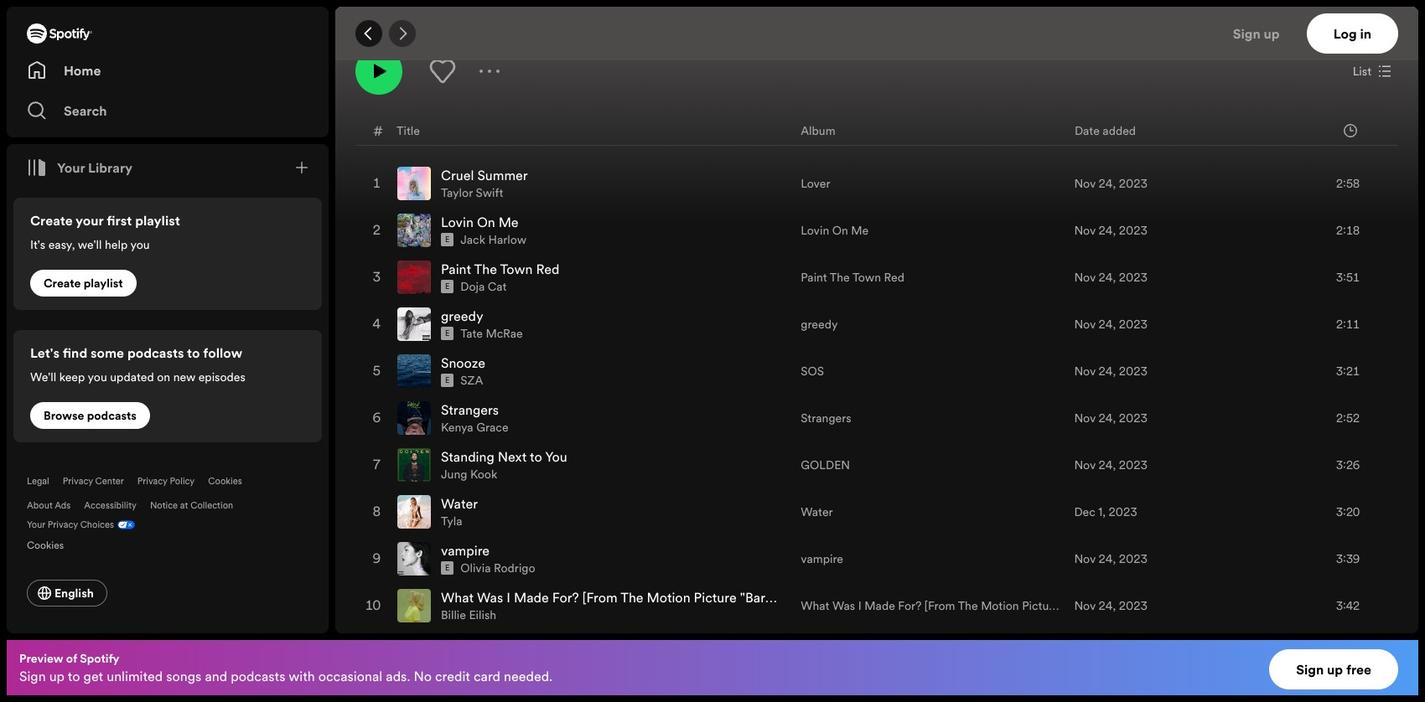 Task type: locate. For each thing, give the bounding box(es) containing it.
explicit element inside lovin on me cell
[[441, 233, 454, 247]]

to inside preview of spotify sign up to get unlimited songs and podcasts with occasional ads. no credit card needed.
[[68, 668, 80, 686]]

1 horizontal spatial vampire
[[801, 551, 844, 568]]

0 vertical spatial podcasts
[[127, 344, 184, 362]]

e inside greedy e
[[445, 329, 450, 339]]

1 vertical spatial to
[[530, 448, 542, 466]]

create playlist button
[[30, 270, 136, 297]]

1 vertical spatial you
[[88, 369, 107, 386]]

california consumer privacy act (ccpa) opt-out icon image
[[114, 519, 135, 535]]

2 horizontal spatial up
[[1328, 661, 1344, 679]]

24, for vampire
[[1099, 551, 1117, 568]]

your left library
[[57, 159, 85, 177]]

3 explicit element from the top
[[441, 327, 454, 341]]

0 horizontal spatial paint
[[441, 260, 471, 278]]

paint the town red link down lovin on me
[[801, 269, 905, 286]]

log
[[1334, 24, 1358, 43]]

vampire inside cell
[[441, 542, 490, 560]]

1 horizontal spatial strangers link
[[801, 410, 852, 427]]

3 nov 24, 2023 from the top
[[1075, 269, 1148, 286]]

1 horizontal spatial sign
[[1234, 24, 1261, 43]]

privacy up notice in the left bottom of the page
[[137, 476, 168, 488]]

vampire for vampire e
[[441, 542, 490, 560]]

playlist down help
[[84, 275, 123, 292]]

to inside let's find some podcasts to follow we'll keep you updated on new episodes
[[187, 344, 200, 362]]

of
[[66, 651, 77, 668]]

1 horizontal spatial cookies
[[208, 476, 242, 488]]

keep
[[59, 369, 85, 386]]

billie eilish
[[441, 607, 497, 624]]

1 horizontal spatial greedy link
[[801, 316, 838, 333]]

town down lovin on me
[[853, 269, 882, 286]]

2 e from the top
[[445, 282, 450, 292]]

create down easy,
[[44, 275, 81, 292]]

water down jung
[[441, 495, 478, 513]]

0 horizontal spatial paint the town red link
[[441, 260, 560, 278]]

paint the town red e
[[441, 260, 560, 292]]

nov for cruel summer
[[1075, 175, 1096, 192]]

2 vertical spatial to
[[68, 668, 80, 686]]

billie eilish cell
[[398, 584, 788, 629]]

3 e from the top
[[445, 329, 450, 339]]

spotify image
[[27, 23, 92, 44]]

your for your privacy choices
[[27, 519, 45, 532]]

at
[[180, 500, 188, 512]]

0 vertical spatial cookies
[[208, 476, 242, 488]]

# column header
[[374, 116, 383, 145]]

0 horizontal spatial to
[[68, 668, 80, 686]]

1 horizontal spatial lovin
[[801, 222, 830, 239]]

0 horizontal spatial cookies link
[[27, 535, 77, 554]]

cookies up collection
[[208, 476, 242, 488]]

0 horizontal spatial me
[[499, 213, 519, 231]]

6 24, from the top
[[1099, 410, 1117, 427]]

5 nov from the top
[[1075, 363, 1096, 380]]

1 vertical spatial cookies
[[27, 538, 64, 553]]

explicit element left tate
[[441, 327, 454, 341]]

5 e from the top
[[445, 564, 450, 574]]

podcasts down updated
[[87, 408, 137, 424]]

8 24, from the top
[[1099, 551, 1117, 568]]

3 nov from the top
[[1075, 269, 1096, 286]]

1 horizontal spatial you
[[130, 237, 150, 253]]

greedy inside cell
[[441, 307, 484, 325]]

about
[[27, 500, 53, 512]]

1 horizontal spatial to
[[187, 344, 200, 362]]

explicit element for vampire
[[441, 562, 454, 575]]

1 nov 24, 2023 from the top
[[1075, 175, 1148, 192]]

1 vertical spatial create
[[44, 275, 81, 292]]

0 vertical spatial playlist
[[135, 211, 180, 230]]

7 nov 24, 2023 from the top
[[1075, 457, 1148, 474]]

you for some
[[88, 369, 107, 386]]

1 horizontal spatial playlist
[[135, 211, 180, 230]]

2023 for cruel summer
[[1120, 175, 1148, 192]]

sign up free button
[[1270, 650, 1399, 690]]

grace
[[477, 419, 509, 436]]

nov 24, 2023 for strangers
[[1075, 410, 1148, 427]]

2023 for strangers
[[1120, 410, 1148, 427]]

your for your library
[[57, 159, 85, 177]]

lovin for lovin on me
[[801, 222, 830, 239]]

paint inside paint the town red e
[[441, 260, 471, 278]]

greedy down the doja
[[441, 307, 484, 325]]

0 vertical spatial cookies link
[[208, 476, 242, 488]]

podcasts right and at the left bottom
[[231, 668, 286, 686]]

0 horizontal spatial lovin
[[441, 213, 474, 231]]

me down swift
[[499, 213, 519, 231]]

strangers for strangers
[[801, 410, 852, 427]]

list
[[1353, 63, 1372, 80]]

harlow
[[489, 231, 527, 248]]

doja cat link
[[461, 278, 507, 295]]

5 24, from the top
[[1099, 363, 1117, 380]]

billie eilish link
[[441, 607, 497, 624]]

lover
[[801, 175, 831, 192]]

playlist
[[135, 211, 180, 230], [84, 275, 123, 292]]

nov 24, 2023 for cruel summer
[[1075, 175, 1148, 192]]

0 horizontal spatial your
[[27, 519, 45, 532]]

2 horizontal spatial to
[[530, 448, 542, 466]]

1 vertical spatial cookies link
[[27, 535, 77, 554]]

up for sign up
[[1264, 24, 1280, 43]]

2 nov from the top
[[1075, 222, 1096, 239]]

podcasts up on
[[127, 344, 184, 362]]

ads.
[[386, 668, 411, 686]]

legal link
[[27, 476, 49, 488]]

up inside 'top bar and user menu' element
[[1264, 24, 1280, 43]]

e for vampire
[[445, 564, 450, 574]]

to up new
[[187, 344, 200, 362]]

1 horizontal spatial water
[[801, 504, 833, 521]]

on inside lovin on me e
[[477, 213, 495, 231]]

e down snooze
[[445, 376, 450, 386]]

with
[[289, 668, 315, 686]]

greedy
[[441, 307, 484, 325], [801, 316, 838, 333]]

explicit element
[[441, 233, 454, 247], [441, 280, 454, 294], [441, 327, 454, 341], [441, 374, 454, 388], [441, 562, 454, 575]]

search
[[64, 101, 107, 120]]

paint
[[441, 260, 471, 278], [801, 269, 828, 286]]

nov for paint the town red
[[1075, 269, 1096, 286]]

2:52
[[1337, 410, 1360, 427]]

date added
[[1075, 122, 1137, 139]]

create inside create playlist button
[[44, 275, 81, 292]]

next
[[498, 448, 527, 466]]

0 vertical spatial your
[[57, 159, 85, 177]]

1 horizontal spatial paint
[[801, 269, 828, 286]]

0 horizontal spatial water
[[441, 495, 478, 513]]

nov 24, 2023 for vampire
[[1075, 551, 1148, 568]]

5 explicit element from the top
[[441, 562, 454, 575]]

2023 for lovin on me
[[1120, 222, 1148, 239]]

you right keep
[[88, 369, 107, 386]]

red
[[536, 260, 560, 278], [885, 269, 905, 286]]

e inside lovin on me e
[[445, 235, 450, 245]]

1 horizontal spatial the
[[830, 269, 850, 286]]

7 nov from the top
[[1075, 457, 1096, 474]]

me for lovin on me
[[852, 222, 869, 239]]

e
[[445, 235, 450, 245], [445, 282, 450, 292], [445, 329, 450, 339], [445, 376, 450, 386], [445, 564, 450, 574]]

browse podcasts link
[[30, 403, 150, 429]]

water down golden "link"
[[801, 504, 833, 521]]

nov
[[1075, 175, 1096, 192], [1075, 222, 1096, 239], [1075, 269, 1096, 286], [1075, 316, 1096, 333], [1075, 363, 1096, 380], [1075, 410, 1096, 427], [1075, 457, 1096, 474], [1075, 551, 1096, 568], [1075, 598, 1096, 615]]

1 horizontal spatial lovin on me link
[[801, 222, 869, 239]]

6 nov 24, 2023 from the top
[[1075, 410, 1148, 427]]

the for paint the town red e
[[474, 260, 497, 278]]

1 24, from the top
[[1099, 175, 1117, 192]]

1 vertical spatial your
[[27, 519, 45, 532]]

strangers link up golden in the bottom right of the page
[[801, 410, 852, 427]]

town down the harlow
[[500, 260, 533, 278]]

jack harlow link
[[461, 231, 527, 248]]

to inside standing next to you jung kook
[[530, 448, 542, 466]]

greedy up sos link
[[801, 316, 838, 333]]

about ads
[[27, 500, 71, 512]]

lovin down taylor
[[441, 213, 474, 231]]

0 vertical spatial you
[[130, 237, 150, 253]]

create inside create your first playlist it's easy, we'll help you
[[30, 211, 73, 230]]

golden
[[801, 457, 851, 474]]

lovin on me link up paint the town red
[[801, 222, 869, 239]]

kenya grace link
[[441, 419, 509, 436]]

privacy down ads
[[48, 519, 78, 532]]

on
[[477, 213, 495, 231], [833, 222, 849, 239]]

2 vertical spatial podcasts
[[231, 668, 286, 686]]

you
[[545, 448, 568, 466]]

1 vertical spatial playlist
[[84, 275, 123, 292]]

e left tate
[[445, 329, 450, 339]]

4 e from the top
[[445, 376, 450, 386]]

lovin inside lovin on me e
[[441, 213, 474, 231]]

24,
[[1099, 175, 1117, 192], [1099, 222, 1117, 239], [1099, 269, 1117, 286], [1099, 316, 1117, 333], [1099, 363, 1117, 380], [1099, 410, 1117, 427], [1099, 457, 1117, 474], [1099, 551, 1117, 568], [1099, 598, 1117, 615]]

golden link
[[801, 457, 851, 474]]

1 horizontal spatial greedy
[[801, 316, 838, 333]]

credit
[[435, 668, 470, 686]]

4 nov 24, 2023 from the top
[[1075, 316, 1148, 333]]

up inside preview of spotify sign up to get unlimited songs and podcasts with occasional ads. no credit card needed.
[[49, 668, 65, 686]]

doja
[[461, 278, 485, 295]]

strangers link down the "sza" link
[[441, 401, 499, 419]]

standing next to you cell
[[398, 443, 788, 488]]

List button
[[1347, 58, 1399, 85]]

cookies down your privacy choices
[[27, 538, 64, 553]]

1 horizontal spatial up
[[1264, 24, 1280, 43]]

me up paint the town red
[[852, 222, 869, 239]]

paint down jack at the top left of page
[[441, 260, 471, 278]]

paint for paint the town red e
[[441, 260, 471, 278]]

paint down lovin on me
[[801, 269, 828, 286]]

explicit element left jack at the top left of page
[[441, 233, 454, 247]]

0 horizontal spatial vampire
[[441, 542, 490, 560]]

legal
[[27, 476, 49, 488]]

lovin on me link down taylor swift link
[[441, 213, 519, 231]]

greedy link up sos link
[[801, 316, 838, 333]]

explicit element for snooze
[[441, 374, 454, 388]]

water link down jung
[[441, 495, 478, 513]]

in
[[1361, 24, 1372, 43]]

me inside lovin on me e
[[499, 213, 519, 231]]

privacy up ads
[[63, 476, 93, 488]]

e left olivia
[[445, 564, 450, 574]]

snooze cell
[[398, 349, 788, 394]]

kook
[[470, 466, 498, 483]]

explicit element for greedy
[[441, 327, 454, 341]]

the
[[474, 260, 497, 278], [830, 269, 850, 286]]

today's top hits grid
[[336, 115, 1418, 703]]

summer
[[478, 166, 528, 185]]

1 horizontal spatial red
[[885, 269, 905, 286]]

0 horizontal spatial strangers
[[441, 401, 499, 419]]

duration image
[[1345, 124, 1358, 137]]

0 horizontal spatial red
[[536, 260, 560, 278]]

you right help
[[130, 237, 150, 253]]

1 horizontal spatial town
[[853, 269, 882, 286]]

1 horizontal spatial paint the town red link
[[801, 269, 905, 286]]

7 24, from the top
[[1099, 457, 1117, 474]]

english button
[[27, 580, 107, 607]]

4 24, from the top
[[1099, 316, 1117, 333]]

needed.
[[504, 668, 553, 686]]

create up easy,
[[30, 211, 73, 230]]

strangers up golden in the bottom right of the page
[[801, 410, 852, 427]]

log in
[[1334, 24, 1372, 43]]

0 horizontal spatial you
[[88, 369, 107, 386]]

8 nov from the top
[[1075, 551, 1096, 568]]

sign inside 'top bar and user menu' element
[[1234, 24, 1261, 43]]

to left get
[[68, 668, 80, 686]]

up left of
[[49, 668, 65, 686]]

0 horizontal spatial on
[[477, 213, 495, 231]]

2:58 cell
[[1283, 161, 1384, 206]]

explicit element inside greedy cell
[[441, 327, 454, 341]]

greedy cell
[[398, 302, 788, 347]]

nov for snooze
[[1075, 363, 1096, 380]]

your inside button
[[57, 159, 85, 177]]

# row
[[356, 116, 1398, 146]]

1 nov from the top
[[1075, 175, 1096, 192]]

tate mcrae link
[[461, 325, 523, 342]]

you inside create your first playlist it's easy, we'll help you
[[130, 237, 150, 253]]

explicit element left olivia
[[441, 562, 454, 575]]

privacy for privacy policy
[[137, 476, 168, 488]]

lovin down lover link
[[801, 222, 830, 239]]

e for greedy
[[445, 329, 450, 339]]

up
[[1264, 24, 1280, 43], [1328, 661, 1344, 679], [49, 668, 65, 686]]

0 vertical spatial create
[[30, 211, 73, 230]]

strangers inside strangers kenya grace
[[441, 401, 499, 419]]

0 horizontal spatial greedy
[[441, 307, 484, 325]]

water for water
[[801, 504, 833, 521]]

you
[[130, 237, 150, 253], [88, 369, 107, 386]]

4 cell from the left
[[1075, 631, 1270, 676]]

cookies link up collection
[[208, 476, 242, 488]]

explicit element inside snooze cell
[[441, 374, 454, 388]]

strangers down the "sza" link
[[441, 401, 499, 419]]

town for paint the town red e
[[500, 260, 533, 278]]

greedy link
[[441, 307, 484, 325], [801, 316, 838, 333]]

cell
[[371, 631, 384, 676], [398, 631, 788, 676], [801, 631, 1061, 676], [1075, 631, 1270, 676], [1283, 631, 1384, 676]]

cookies
[[208, 476, 242, 488], [27, 538, 64, 553]]

3 24, from the top
[[1099, 269, 1117, 286]]

up left log
[[1264, 24, 1280, 43]]

e inside snooze e
[[445, 376, 450, 386]]

preview of spotify sign up to get unlimited songs and podcasts with occasional ads. no credit card needed.
[[19, 651, 553, 686]]

1 horizontal spatial cookies link
[[208, 476, 242, 488]]

2023 for water
[[1109, 504, 1138, 521]]

explicit element left the doja
[[441, 280, 454, 294]]

greedy link down the doja
[[441, 307, 484, 325]]

9 24, from the top
[[1099, 598, 1117, 615]]

some
[[91, 344, 124, 362]]

your down about
[[27, 519, 45, 532]]

to
[[187, 344, 200, 362], [530, 448, 542, 466], [68, 668, 80, 686]]

lovin on me link
[[441, 213, 519, 231], [801, 222, 869, 239]]

standing
[[441, 448, 495, 466]]

up left free
[[1328, 661, 1344, 679]]

0 horizontal spatial playlist
[[84, 275, 123, 292]]

to left you
[[530, 448, 542, 466]]

6 nov from the top
[[1075, 410, 1096, 427]]

3:20
[[1337, 504, 1360, 521]]

0 horizontal spatial strangers link
[[441, 401, 499, 419]]

2 24, from the top
[[1099, 222, 1117, 239]]

0 horizontal spatial greedy link
[[441, 307, 484, 325]]

explicit element for lovin on me
[[441, 233, 454, 247]]

4 explicit element from the top
[[441, 374, 454, 388]]

e left jack at the top left of page
[[445, 235, 450, 245]]

0 vertical spatial to
[[187, 344, 200, 362]]

1 e from the top
[[445, 235, 450, 245]]

paint the town red link inside cell
[[441, 260, 560, 278]]

town inside paint the town red e
[[500, 260, 533, 278]]

paint for paint the town red
[[801, 269, 828, 286]]

on for lovin on me e
[[477, 213, 495, 231]]

vampire for vampire
[[801, 551, 844, 568]]

4 nov from the top
[[1075, 316, 1096, 333]]

0 horizontal spatial the
[[474, 260, 497, 278]]

water inside cell
[[441, 495, 478, 513]]

1 horizontal spatial your
[[57, 159, 85, 177]]

2 nov 24, 2023 from the top
[[1075, 222, 1148, 239]]

0 horizontal spatial up
[[49, 668, 65, 686]]

playlist right first
[[135, 211, 180, 230]]

collection
[[191, 500, 233, 512]]

help
[[105, 237, 128, 253]]

1 horizontal spatial strangers
[[801, 410, 852, 427]]

water tyla
[[441, 495, 478, 530]]

let's find some podcasts to follow we'll keep you updated on new episodes
[[30, 344, 246, 386]]

explicit element inside the vampire cell
[[441, 562, 454, 575]]

cookies link down your privacy choices
[[27, 535, 77, 554]]

jung kook link
[[441, 466, 498, 483]]

create
[[30, 211, 73, 230], [44, 275, 81, 292]]

0 horizontal spatial sign
[[19, 668, 46, 686]]

nov 24, 2023 for snooze
[[1075, 363, 1148, 380]]

town
[[500, 260, 533, 278], [853, 269, 882, 286]]

1 horizontal spatial on
[[833, 222, 849, 239]]

8 nov 24, 2023 from the top
[[1075, 551, 1148, 568]]

e left the doja
[[445, 282, 450, 292]]

paint the town red link down jack harlow
[[441, 260, 560, 278]]

2 explicit element from the top
[[441, 280, 454, 294]]

the inside paint the town red e
[[474, 260, 497, 278]]

5 nov 24, 2023 from the top
[[1075, 363, 1148, 380]]

greedy for greedy
[[801, 316, 838, 333]]

1 horizontal spatial me
[[852, 222, 869, 239]]

0 horizontal spatial vampire link
[[441, 542, 490, 560]]

0 horizontal spatial town
[[500, 260, 533, 278]]

2023 for snooze
[[1120, 363, 1148, 380]]

24, for cruel summer
[[1099, 175, 1117, 192]]

e inside vampire e
[[445, 564, 450, 574]]

explicit element inside paint the town red cell
[[441, 280, 454, 294]]

1 explicit element from the top
[[441, 233, 454, 247]]

2 horizontal spatial sign
[[1297, 661, 1325, 679]]

water link down golden "link"
[[801, 504, 833, 521]]

duration element
[[1345, 124, 1358, 137]]

red inside paint the town red e
[[536, 260, 560, 278]]

you inside let's find some podcasts to follow we'll keep you updated on new episodes
[[88, 369, 107, 386]]

explicit element down snooze
[[441, 374, 454, 388]]



Task type: describe. For each thing, give the bounding box(es) containing it.
lovin for lovin on me e
[[441, 213, 474, 231]]

1 horizontal spatial water link
[[801, 504, 833, 521]]

vampire cell
[[398, 537, 788, 582]]

24, for snooze
[[1099, 363, 1117, 380]]

2 cell from the left
[[398, 631, 788, 676]]

date
[[1075, 122, 1100, 139]]

sos
[[801, 363, 825, 380]]

strangers kenya grace
[[441, 401, 509, 436]]

24, for strangers
[[1099, 410, 1117, 427]]

9 nov 24, 2023 from the top
[[1075, 598, 1148, 615]]

jack harlow
[[461, 231, 527, 248]]

and
[[205, 668, 227, 686]]

privacy for privacy center
[[63, 476, 93, 488]]

0 horizontal spatial water link
[[441, 495, 478, 513]]

strangers cell
[[398, 396, 788, 441]]

me for lovin on me e
[[499, 213, 519, 231]]

3:39
[[1337, 551, 1360, 568]]

cruel summer taylor swift
[[441, 166, 528, 201]]

nov for greedy
[[1075, 316, 1096, 333]]

jack
[[461, 231, 486, 248]]

occasional
[[318, 668, 383, 686]]

1 cell from the left
[[371, 631, 384, 676]]

24, for standing next to you
[[1099, 457, 1117, 474]]

1 horizontal spatial vampire link
[[801, 551, 844, 568]]

preview
[[19, 651, 63, 668]]

2023 for paint the town red
[[1120, 269, 1148, 286]]

vampire link inside cell
[[441, 542, 490, 560]]

water cell
[[398, 490, 788, 535]]

dec
[[1075, 504, 1096, 521]]

explicit element for paint the town red
[[441, 280, 454, 294]]

dec 1, 2023
[[1075, 504, 1138, 521]]

about ads link
[[27, 500, 71, 512]]

follow
[[203, 344, 243, 362]]

strangers link inside cell
[[441, 401, 499, 419]]

sos link
[[801, 363, 825, 380]]

up for sign up free
[[1328, 661, 1344, 679]]

snooze
[[441, 354, 486, 372]]

greedy for greedy e
[[441, 307, 484, 325]]

water for water tyla
[[441, 495, 478, 513]]

your privacy choices button
[[27, 519, 114, 532]]

home
[[64, 61, 101, 80]]

9 nov from the top
[[1075, 598, 1096, 615]]

2023 for standing next to you
[[1120, 457, 1148, 474]]

create playlist
[[44, 275, 123, 292]]

on
[[157, 369, 170, 386]]

greedy link inside greedy cell
[[441, 307, 484, 325]]

first
[[107, 211, 132, 230]]

cat
[[488, 278, 507, 295]]

e for snooze
[[445, 376, 450, 386]]

browse
[[44, 408, 84, 424]]

on for lovin on me
[[833, 222, 849, 239]]

card
[[474, 668, 501, 686]]

paint the town red cell
[[398, 255, 788, 300]]

your library button
[[20, 151, 139, 185]]

cruel summer cell
[[398, 161, 788, 206]]

0 horizontal spatial lovin on me link
[[441, 213, 519, 231]]

accessibility
[[84, 500, 137, 512]]

you for first
[[130, 237, 150, 253]]

create for playlist
[[44, 275, 81, 292]]

1 vertical spatial podcasts
[[87, 408, 137, 424]]

create for your
[[30, 211, 73, 230]]

accessibility link
[[84, 500, 137, 512]]

paint the town red
[[801, 269, 905, 286]]

e inside paint the town red e
[[445, 282, 450, 292]]

notice at collection
[[150, 500, 233, 512]]

standing next to you jung kook
[[441, 448, 568, 483]]

3:26
[[1337, 457, 1360, 474]]

browse podcasts
[[44, 408, 137, 424]]

log in button
[[1307, 13, 1399, 54]]

2:11
[[1337, 316, 1360, 333]]

taylor
[[441, 185, 473, 201]]

ads
[[55, 500, 71, 512]]

podcasts inside preview of spotify sign up to get unlimited songs and podcasts with occasional ads. no credit card needed.
[[231, 668, 286, 686]]

greedy e
[[441, 307, 484, 339]]

red for paint the town red
[[885, 269, 905, 286]]

jung
[[441, 466, 468, 483]]

nov 24, 2023 for standing next to you
[[1075, 457, 1148, 474]]

library
[[88, 159, 133, 177]]

let's
[[30, 344, 60, 362]]

playlist inside create your first playlist it's easy, we'll help you
[[135, 211, 180, 230]]

olivia
[[461, 560, 491, 577]]

3:42
[[1337, 598, 1360, 615]]

24, for lovin on me
[[1099, 222, 1117, 239]]

lover link
[[801, 175, 831, 192]]

tyla
[[441, 513, 463, 530]]

0 horizontal spatial cookies
[[27, 538, 64, 553]]

snooze link
[[441, 354, 486, 372]]

town for paint the town red
[[853, 269, 882, 286]]

3 cell from the left
[[801, 631, 1061, 676]]

nov 24, 2023 for paint the town red
[[1075, 269, 1148, 286]]

5 cell from the left
[[1283, 631, 1384, 676]]

the for paint the town red
[[830, 269, 850, 286]]

your library
[[57, 159, 133, 177]]

nov for vampire
[[1075, 551, 1096, 568]]

eilish
[[469, 607, 497, 624]]

top bar and user menu element
[[336, 7, 1419, 60]]

sign up
[[1234, 24, 1280, 43]]

sign inside preview of spotify sign up to get unlimited songs and podcasts with occasional ads. no credit card needed.
[[19, 668, 46, 686]]

taylor swift link
[[441, 185, 503, 201]]

cruel
[[441, 166, 474, 185]]

red for paint the town red e
[[536, 260, 560, 278]]

playlist inside button
[[84, 275, 123, 292]]

lovin on me
[[801, 222, 869, 239]]

your privacy choices
[[27, 519, 114, 532]]

nov for lovin on me
[[1075, 222, 1096, 239]]

tate mcrae
[[461, 325, 523, 342]]

24, for greedy
[[1099, 316, 1117, 333]]

olivia rodrigo link
[[461, 560, 536, 577]]

swift
[[476, 185, 503, 201]]

spotify
[[80, 651, 119, 668]]

24, for paint the town red
[[1099, 269, 1117, 286]]

privacy policy
[[137, 476, 195, 488]]

billie
[[441, 607, 466, 624]]

english
[[55, 585, 94, 602]]

2023 for greedy
[[1120, 316, 1148, 333]]

standing next to you link
[[441, 448, 568, 466]]

lovin on me cell
[[398, 208, 788, 253]]

kenya
[[441, 419, 474, 436]]

policy
[[170, 476, 195, 488]]

tate
[[461, 325, 483, 342]]

privacy policy link
[[137, 476, 195, 488]]

go forward image
[[396, 27, 409, 40]]

go back image
[[362, 27, 376, 40]]

we'll
[[30, 369, 56, 386]]

nov 24, 2023 for greedy
[[1075, 316, 1148, 333]]

3:51
[[1337, 269, 1360, 286]]

center
[[95, 476, 124, 488]]

nov 24, 2023 for lovin on me
[[1075, 222, 1148, 239]]

choices
[[80, 519, 114, 532]]

sign up free
[[1297, 661, 1372, 679]]

sza link
[[461, 372, 483, 389]]

2:18
[[1337, 222, 1360, 239]]

create your first playlist it's easy, we'll help you
[[30, 211, 180, 253]]

nov for strangers
[[1075, 410, 1096, 427]]

free
[[1347, 661, 1372, 679]]

get
[[84, 668, 103, 686]]

privacy center
[[63, 476, 124, 488]]

podcasts inside let's find some podcasts to follow we'll keep you updated on new episodes
[[127, 344, 184, 362]]

strangers for strangers kenya grace
[[441, 401, 499, 419]]

album
[[801, 122, 836, 139]]

home link
[[27, 54, 309, 87]]

search link
[[27, 94, 309, 127]]

nov for standing next to you
[[1075, 457, 1096, 474]]

2023 for vampire
[[1120, 551, 1148, 568]]

your
[[76, 211, 104, 230]]

1,
[[1099, 504, 1106, 521]]

#
[[374, 121, 383, 140]]

notice at collection link
[[150, 500, 233, 512]]

sign for sign up
[[1234, 24, 1261, 43]]

sign for sign up free
[[1297, 661, 1325, 679]]

we'll
[[78, 237, 102, 253]]

sign up button
[[1227, 13, 1307, 54]]

main element
[[7, 7, 329, 634]]



Task type: vqa. For each thing, say whether or not it's contained in the screenshot.
right Your
yes



